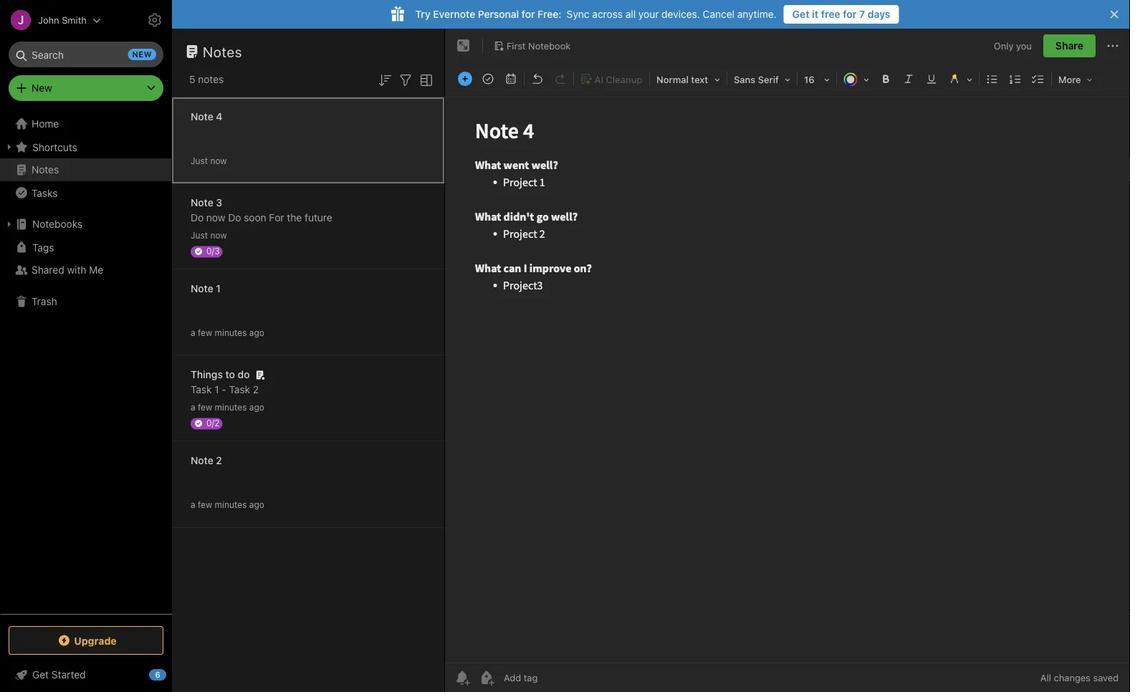 Task type: describe. For each thing, give the bounding box(es) containing it.
note 4
[[191, 111, 223, 123]]

1 task from the left
[[191, 384, 212, 396]]

0/3
[[206, 246, 220, 256]]

the
[[287, 212, 302, 224]]

all changes saved
[[1040, 673, 1119, 683]]

free
[[821, 8, 840, 20]]

sync
[[567, 8, 589, 20]]

2 do from the left
[[228, 212, 241, 224]]

task image
[[478, 69, 498, 89]]

-
[[222, 384, 226, 396]]

2 a few minutes ago from the top
[[191, 402, 264, 412]]

for for free:
[[522, 8, 535, 20]]

sans
[[734, 74, 756, 85]]

note 2
[[191, 455, 222, 467]]

1 a few minutes ago from the top
[[191, 328, 264, 338]]

1 for task
[[214, 384, 219, 396]]

16
[[804, 74, 814, 85]]

bold image
[[876, 69, 896, 89]]

you
[[1016, 40, 1032, 51]]

all
[[1040, 673, 1051, 683]]

3 a few minutes ago from the top
[[191, 500, 264, 510]]

Font size field
[[799, 69, 835, 90]]

anytime.
[[737, 8, 777, 20]]

do now do soon for the future
[[191, 212, 332, 224]]

started
[[52, 669, 86, 681]]

with
[[67, 264, 86, 276]]

future
[[305, 212, 332, 224]]

0/2
[[206, 418, 220, 428]]

add a reminder image
[[454, 669, 471, 687]]

Font family field
[[729, 69, 795, 90]]

notebooks
[[32, 218, 82, 230]]

undo image
[[527, 69, 547, 89]]

checklist image
[[1028, 69, 1048, 89]]

tree containing home
[[0, 113, 172, 613]]

3 minutes from the top
[[215, 500, 247, 510]]

shortcuts
[[32, 141, 77, 153]]

cancel
[[703, 8, 735, 20]]

add tag image
[[478, 669, 495, 687]]

shared with me link
[[0, 259, 171, 282]]

notebook
[[528, 40, 571, 51]]

Add filters field
[[397, 70, 414, 89]]

3 a from the top
[[191, 500, 195, 510]]

note for note 1
[[191, 283, 213, 295]]

try evernote personal for free: sync across all your devices. cancel anytime.
[[415, 8, 777, 20]]

notebooks link
[[0, 213, 171, 236]]

serif
[[758, 74, 779, 85]]

Search text field
[[19, 42, 153, 67]]

7
[[859, 8, 865, 20]]

Highlight field
[[943, 69, 977, 90]]

2 minutes from the top
[[215, 402, 247, 412]]

normal
[[656, 74, 689, 85]]

do
[[238, 369, 250, 381]]

Add tag field
[[502, 672, 610, 684]]

across
[[592, 8, 623, 20]]

share
[[1056, 40, 1084, 52]]

6
[[155, 670, 160, 680]]

4
[[216, 111, 223, 123]]

note for note 4
[[191, 111, 213, 123]]

1 horizontal spatial 2
[[253, 384, 259, 396]]

Font color field
[[838, 69, 874, 90]]

1 minutes from the top
[[215, 328, 247, 338]]

new search field
[[19, 42, 156, 67]]

0 horizontal spatial 2
[[216, 455, 222, 467]]

tasks
[[32, 187, 58, 199]]

your
[[638, 8, 659, 20]]

new button
[[9, 75, 163, 101]]

Help and Learning task checklist field
[[0, 664, 172, 687]]

trash link
[[0, 290, 171, 313]]

1 just now from the top
[[191, 156, 227, 166]]

Account field
[[0, 6, 101, 34]]

Heading level field
[[651, 69, 725, 90]]

try
[[415, 8, 430, 20]]

sans serif
[[734, 74, 779, 85]]

normal text
[[656, 74, 708, 85]]

2 task from the left
[[229, 384, 250, 396]]

5 notes
[[189, 73, 224, 85]]

note window element
[[445, 29, 1130, 692]]

task 1 - task 2
[[191, 384, 259, 396]]

3
[[216, 197, 222, 209]]

tasks button
[[0, 181, 171, 204]]

only you
[[994, 40, 1032, 51]]

evernote
[[433, 8, 475, 20]]

home
[[32, 118, 59, 130]]



Task type: locate. For each thing, give the bounding box(es) containing it.
1 vertical spatial just
[[191, 230, 208, 240]]

1 ago from the top
[[249, 328, 264, 338]]

4 note from the top
[[191, 455, 213, 467]]

Note Editor text field
[[445, 97, 1130, 663]]

bulleted list image
[[982, 69, 1003, 89]]

Insert field
[[454, 69, 476, 89]]

just now up 0/3
[[191, 230, 227, 240]]

0 horizontal spatial task
[[191, 384, 212, 396]]

1 horizontal spatial for
[[843, 8, 857, 20]]

1 horizontal spatial notes
[[203, 43, 242, 60]]

first notebook
[[507, 40, 571, 51]]

notes up notes in the left top of the page
[[203, 43, 242, 60]]

1 down 0/3
[[216, 283, 221, 295]]

1 vertical spatial a
[[191, 402, 195, 412]]

0 vertical spatial a
[[191, 328, 195, 338]]

upgrade
[[74, 635, 117, 647]]

View options field
[[414, 70, 435, 89]]

a few minutes ago
[[191, 328, 264, 338], [191, 402, 264, 412], [191, 500, 264, 510]]

note for note 2
[[191, 455, 213, 467]]

0 horizontal spatial for
[[522, 8, 535, 20]]

saved
[[1093, 673, 1119, 683]]

numbered list image
[[1005, 69, 1025, 89]]

2 just now from the top
[[191, 230, 227, 240]]

2 just from the top
[[191, 230, 208, 240]]

shared
[[32, 264, 64, 276]]

1 a from the top
[[191, 328, 195, 338]]

for
[[269, 212, 284, 224]]

get it free for 7 days
[[792, 8, 890, 20]]

2 vertical spatial few
[[198, 500, 212, 510]]

do
[[191, 212, 204, 224], [228, 212, 241, 224]]

1 just from the top
[[191, 156, 208, 166]]

0 vertical spatial just now
[[191, 156, 227, 166]]

free:
[[538, 8, 562, 20]]

for inside button
[[843, 8, 857, 20]]

1 vertical spatial ago
[[249, 402, 264, 412]]

upgrade button
[[9, 626, 163, 655]]

notes inside tree
[[32, 164, 59, 176]]

john
[[38, 15, 59, 25]]

0 horizontal spatial get
[[32, 669, 49, 681]]

minutes
[[215, 328, 247, 338], [215, 402, 247, 412], [215, 500, 247, 510]]

notes
[[198, 73, 224, 85]]

expand notebooks image
[[4, 219, 15, 230]]

do left soon
[[228, 212, 241, 224]]

note left the 4
[[191, 111, 213, 123]]

devices.
[[662, 8, 700, 20]]

now up 0/3
[[210, 230, 227, 240]]

john smith
[[38, 15, 87, 25]]

get started
[[32, 669, 86, 681]]

trash
[[32, 296, 57, 307]]

More actions field
[[1104, 34, 1121, 57]]

just up 0/3
[[191, 230, 208, 240]]

0 vertical spatial 2
[[253, 384, 259, 396]]

2 vertical spatial now
[[210, 230, 227, 240]]

2 vertical spatial a few minutes ago
[[191, 500, 264, 510]]

to
[[225, 369, 235, 381]]

1 do from the left
[[191, 212, 204, 224]]

2 vertical spatial minutes
[[215, 500, 247, 510]]

1 note from the top
[[191, 111, 213, 123]]

0 vertical spatial minutes
[[215, 328, 247, 338]]

0 horizontal spatial do
[[191, 212, 204, 224]]

underline image
[[922, 69, 942, 89]]

calendar event image
[[501, 69, 521, 89]]

1 horizontal spatial do
[[228, 212, 241, 224]]

1 for note
[[216, 283, 221, 295]]

shared with me
[[32, 264, 103, 276]]

task down things
[[191, 384, 212, 396]]

2 down "0/2"
[[216, 455, 222, 467]]

note for note 3
[[191, 197, 213, 209]]

get left it
[[792, 8, 809, 20]]

2
[[253, 384, 259, 396], [216, 455, 222, 467]]

1 vertical spatial notes
[[32, 164, 59, 176]]

for left 7
[[843, 8, 857, 20]]

0 vertical spatial just
[[191, 156, 208, 166]]

1 vertical spatial minutes
[[215, 402, 247, 412]]

get inside get it free for 7 days button
[[792, 8, 809, 20]]

get left the started
[[32, 669, 49, 681]]

1 vertical spatial just now
[[191, 230, 227, 240]]

1 horizontal spatial get
[[792, 8, 809, 20]]

0 vertical spatial a few minutes ago
[[191, 328, 264, 338]]

task down the do
[[229, 384, 250, 396]]

2 vertical spatial a
[[191, 500, 195, 510]]

minutes down "note 2"
[[215, 500, 247, 510]]

get for get started
[[32, 669, 49, 681]]

few down "note 2"
[[198, 500, 212, 510]]

1 horizontal spatial task
[[229, 384, 250, 396]]

for for 7
[[843, 8, 857, 20]]

it
[[812, 8, 819, 20]]

get it free for 7 days button
[[784, 5, 899, 24]]

tags
[[32, 241, 54, 253]]

shortcuts button
[[0, 135, 171, 158]]

changes
[[1054, 673, 1091, 683]]

do down note 3
[[191, 212, 204, 224]]

text
[[691, 74, 708, 85]]

get for get it free for 7 days
[[792, 8, 809, 20]]

1 vertical spatial few
[[198, 402, 212, 412]]

2 ago from the top
[[249, 402, 264, 412]]

italic image
[[899, 69, 919, 89]]

1 vertical spatial 1
[[214, 384, 219, 396]]

tags button
[[0, 236, 171, 259]]

more
[[1058, 74, 1081, 85]]

1 for from the left
[[522, 8, 535, 20]]

expand note image
[[455, 37, 472, 54]]

1 left "-"
[[214, 384, 219, 396]]

ago
[[249, 328, 264, 338], [249, 402, 264, 412], [249, 500, 264, 510]]

few up things
[[198, 328, 212, 338]]

1 vertical spatial a few minutes ago
[[191, 402, 264, 412]]

note 3
[[191, 197, 222, 209]]

0 vertical spatial now
[[210, 156, 227, 166]]

get inside help and learning task checklist field
[[32, 669, 49, 681]]

a down things
[[191, 402, 195, 412]]

tree
[[0, 113, 172, 613]]

0 horizontal spatial notes
[[32, 164, 59, 176]]

0 vertical spatial ago
[[249, 328, 264, 338]]

new
[[32, 82, 52, 94]]

a down "note 2"
[[191, 500, 195, 510]]

few up "0/2"
[[198, 402, 212, 412]]

a
[[191, 328, 195, 338], [191, 402, 195, 412], [191, 500, 195, 510]]

1 vertical spatial get
[[32, 669, 49, 681]]

a few minutes ago down task 1 - task 2
[[191, 402, 264, 412]]

now for 4
[[210, 156, 227, 166]]

1 vertical spatial now
[[206, 212, 225, 224]]

minutes down task 1 - task 2
[[215, 402, 247, 412]]

just now
[[191, 156, 227, 166], [191, 230, 227, 240]]

1
[[216, 283, 221, 295], [214, 384, 219, 396]]

new
[[132, 50, 152, 59]]

2 for from the left
[[843, 8, 857, 20]]

2 right "-"
[[253, 384, 259, 396]]

things
[[191, 369, 223, 381]]

soon
[[244, 212, 266, 224]]

first notebook button
[[489, 36, 576, 56]]

notes
[[203, 43, 242, 60], [32, 164, 59, 176]]

for
[[522, 8, 535, 20], [843, 8, 857, 20]]

5
[[189, 73, 195, 85]]

for left free:
[[522, 8, 535, 20]]

now up '3'
[[210, 156, 227, 166]]

get
[[792, 8, 809, 20], [32, 669, 49, 681]]

minutes up to
[[215, 328, 247, 338]]

just up note 3
[[191, 156, 208, 166]]

only
[[994, 40, 1014, 51]]

note down 0/3
[[191, 283, 213, 295]]

a few minutes ago down "note 2"
[[191, 500, 264, 510]]

0 vertical spatial notes
[[203, 43, 242, 60]]

few
[[198, 328, 212, 338], [198, 402, 212, 412], [198, 500, 212, 510]]

first
[[507, 40, 526, 51]]

home link
[[0, 113, 172, 135]]

note left '3'
[[191, 197, 213, 209]]

1 few from the top
[[198, 328, 212, 338]]

0 vertical spatial few
[[198, 328, 212, 338]]

notes up tasks
[[32, 164, 59, 176]]

just now up note 3
[[191, 156, 227, 166]]

3 few from the top
[[198, 500, 212, 510]]

notes link
[[0, 158, 171, 181]]

share button
[[1043, 34, 1096, 57]]

2 note from the top
[[191, 197, 213, 209]]

things to do
[[191, 369, 250, 381]]

2 a from the top
[[191, 402, 195, 412]]

more actions image
[[1104, 37, 1121, 54]]

0 vertical spatial get
[[792, 8, 809, 20]]

note 1
[[191, 283, 221, 295]]

note down "0/2"
[[191, 455, 213, 467]]

click to collapse image
[[167, 666, 177, 683]]

a few minutes ago up to
[[191, 328, 264, 338]]

Sort options field
[[376, 70, 393, 89]]

add filters image
[[397, 72, 414, 89]]

personal
[[478, 8, 519, 20]]

all
[[625, 8, 636, 20]]

3 ago from the top
[[249, 500, 264, 510]]

now for 3
[[206, 212, 225, 224]]

2 few from the top
[[198, 402, 212, 412]]

days
[[868, 8, 890, 20]]

me
[[89, 264, 103, 276]]

now
[[210, 156, 227, 166], [206, 212, 225, 224], [210, 230, 227, 240]]

More field
[[1053, 69, 1098, 90]]

1 vertical spatial 2
[[216, 455, 222, 467]]

now down '3'
[[206, 212, 225, 224]]

a up things
[[191, 328, 195, 338]]

task
[[191, 384, 212, 396], [229, 384, 250, 396]]

smith
[[62, 15, 87, 25]]

settings image
[[146, 11, 163, 29]]

just
[[191, 156, 208, 166], [191, 230, 208, 240]]

0 vertical spatial 1
[[216, 283, 221, 295]]

2 vertical spatial ago
[[249, 500, 264, 510]]

3 note from the top
[[191, 283, 213, 295]]



Task type: vqa. For each thing, say whether or not it's contained in the screenshot.
Background icon
no



